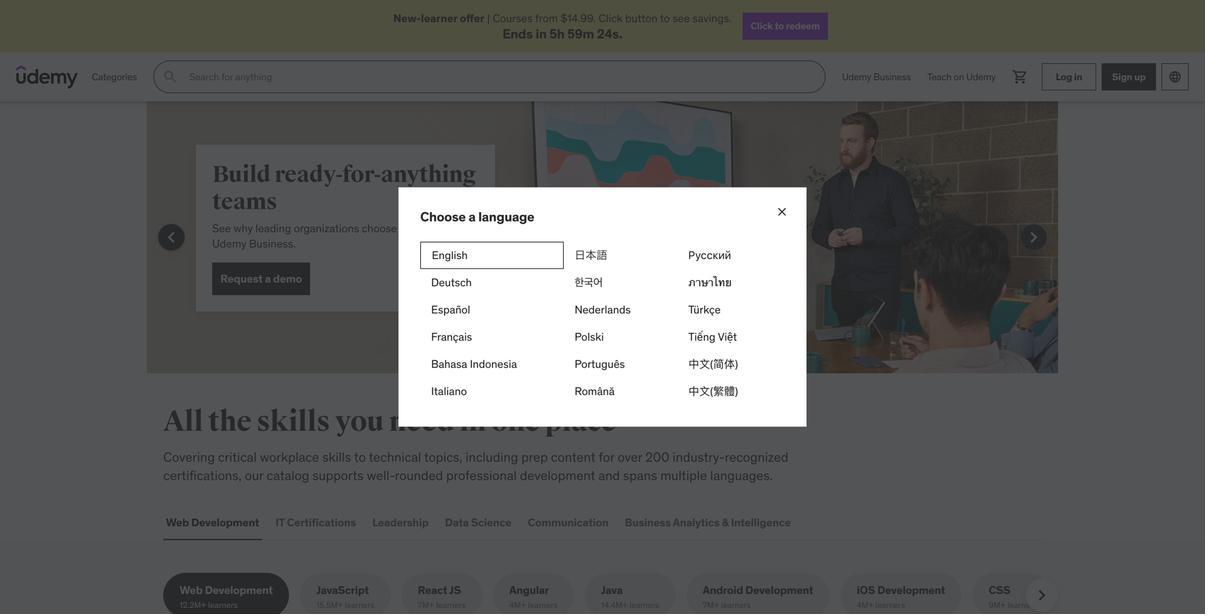 Task type: describe. For each thing, give the bounding box(es) containing it.
bahasa indonesia link
[[421, 351, 564, 378]]

anything
[[381, 161, 476, 189]]

analytics
[[673, 516, 720, 530]]

web development 12.2m+ learners
[[180, 583, 273, 611]]

choose a language image
[[1169, 70, 1183, 84]]

choose a language dialog
[[399, 187, 807, 427]]

see
[[673, 11, 690, 25]]

workplace
[[260, 449, 319, 466]]

button
[[626, 11, 658, 25]]

android development 7m+ learners
[[703, 583, 814, 611]]

next image inside carousel element
[[1024, 227, 1045, 249]]

java
[[601, 583, 623, 597]]

learners inside ios development 4m+ learners
[[876, 600, 906, 611]]

development for android development 7m+ learners
[[746, 583, 814, 597]]

development for web development 12.2m+ learners
[[205, 583, 273, 597]]

click inside button
[[751, 20, 773, 32]]

sign up
[[1113, 71, 1147, 83]]

한국어
[[575, 275, 603, 289]]

&
[[722, 516, 729, 530]]

spans
[[624, 467, 658, 484]]

technical
[[369, 449, 421, 466]]

data science
[[445, 516, 512, 530]]

click to redeem
[[751, 20, 820, 32]]

development for ios development 4m+ learners
[[878, 583, 946, 597]]

português link
[[564, 351, 678, 378]]

log in link
[[1043, 63, 1097, 91]]

한국어 link
[[564, 269, 678, 296]]

nederlands link
[[564, 296, 678, 324]]

request
[[220, 272, 263, 286]]

to inside button
[[775, 20, 785, 32]]

中文(繁體) link
[[678, 378, 785, 405]]

bahasa
[[431, 357, 468, 371]]

learners inside css 9m+ learners
[[1008, 600, 1038, 611]]

中文(简体)
[[689, 357, 739, 371]]

7m+ for android development
[[703, 600, 720, 611]]

to inside new-learner offer | courses from $14.99. click button to see savings. ends in 5h 59m 24s .
[[660, 11, 670, 25]]

recognized
[[725, 449, 789, 466]]

why
[[234, 222, 253, 236]]

tiếng
[[689, 330, 716, 344]]

việt
[[718, 330, 738, 344]]

development for web development
[[191, 516, 259, 530]]

it certifications button
[[273, 507, 359, 539]]

intelligence
[[732, 516, 791, 530]]

for-
[[343, 161, 381, 189]]

click to redeem button
[[743, 13, 829, 40]]

web development button
[[163, 507, 262, 539]]

web for web development 12.2m+ learners
[[180, 583, 203, 597]]

javascript 15.5m+ learners
[[317, 583, 375, 611]]

1 horizontal spatial business
[[874, 71, 912, 83]]

supports
[[313, 467, 364, 484]]

build ready-for-anything teams see why leading organizations choose to learn with udemy business.
[[212, 161, 476, 251]]

topic filters element
[[163, 573, 1059, 615]]

data science button
[[443, 507, 515, 539]]

nederlands
[[575, 303, 631, 317]]

demo
[[273, 272, 302, 286]]

teach
[[928, 71, 952, 83]]

ios
[[857, 583, 876, 597]]

français link
[[421, 324, 564, 351]]

sign
[[1113, 71, 1133, 83]]

build
[[212, 161, 271, 189]]

angular
[[510, 583, 549, 597]]

js
[[450, 583, 461, 597]]

critical
[[218, 449, 257, 466]]

learners inside the javascript 15.5m+ learners
[[345, 600, 375, 611]]

with
[[439, 222, 460, 236]]

4m+ inside angular 4m+ learners
[[510, 600, 526, 611]]

content
[[551, 449, 596, 466]]

leadership button
[[370, 507, 432, 539]]

you
[[335, 404, 384, 440]]

development
[[520, 467, 596, 484]]

español link
[[421, 296, 564, 324]]

place
[[545, 404, 616, 440]]

$14.99.
[[561, 11, 596, 25]]

ends
[[503, 25, 533, 42]]

catalog
[[267, 467, 309, 484]]

new-learner offer | courses from $14.99. click button to see savings. ends in 5h 59m 24s .
[[394, 11, 732, 42]]

|
[[487, 11, 490, 25]]

react js 7m+ learners
[[418, 583, 466, 611]]

choose
[[362, 222, 397, 236]]

português
[[575, 357, 625, 371]]

日本語
[[575, 248, 608, 262]]

submit search image
[[162, 69, 179, 85]]

on
[[954, 71, 965, 83]]

tiếng việt
[[689, 330, 738, 344]]

ภาษาไทย link
[[678, 269, 785, 296]]

to inside covering critical workplace skills to technical topics, including prep content for over 200 industry-recognized certifications, our catalog supports well-rounded professional development and spans multiple languages.
[[354, 449, 366, 466]]

it
[[276, 516, 285, 530]]

the
[[208, 404, 252, 440]]

2 horizontal spatial udemy
[[967, 71, 996, 83]]

udemy business link
[[834, 61, 920, 93]]

science
[[471, 516, 512, 530]]

previous image
[[161, 227, 182, 249]]

learners inside android development 7m+ learners
[[722, 600, 751, 611]]

polski
[[575, 330, 604, 344]]



Task type: locate. For each thing, give the bounding box(es) containing it.
business analytics & intelligence button
[[623, 507, 794, 539]]

business inside button
[[625, 516, 671, 530]]

business.
[[249, 237, 296, 251]]

see
[[212, 222, 231, 236]]

4m+ down angular
[[510, 600, 526, 611]]

courses
[[493, 11, 533, 25]]

professional
[[447, 467, 517, 484]]

certifications
[[287, 516, 356, 530]]

0 vertical spatial business
[[874, 71, 912, 83]]

udemy business
[[843, 71, 912, 83]]

for
[[599, 449, 615, 466]]

click left redeem
[[751, 20, 773, 32]]

15.5m+
[[317, 600, 343, 611]]

communication
[[528, 516, 609, 530]]

in down italiano
[[460, 404, 486, 440]]

in inside new-learner offer | courses from $14.99. click button to see savings. ends in 5h 59m 24s .
[[536, 25, 547, 42]]

next image
[[1024, 227, 1045, 249], [1032, 585, 1053, 607]]

1 horizontal spatial a
[[469, 209, 476, 225]]

udemy inside build ready-for-anything teams see why leading organizations choose to learn with udemy business.
[[212, 237, 247, 251]]

7m+ down android
[[703, 600, 720, 611]]

click inside new-learner offer | courses from $14.99. click button to see savings. ends in 5h 59m 24s .
[[599, 11, 623, 25]]

development down the certifications,
[[191, 516, 259, 530]]

web up 12.2m+
[[180, 583, 203, 597]]

4m+ down ios on the right bottom
[[857, 600, 874, 611]]

.
[[619, 25, 623, 42]]

italiano
[[431, 384, 467, 398]]

log
[[1057, 71, 1073, 83]]

1 horizontal spatial udemy
[[843, 71, 872, 83]]

română link
[[564, 378, 678, 405]]

learner
[[421, 11, 458, 25]]

indonesia
[[470, 357, 517, 371]]

skills inside covering critical workplace skills to technical topics, including prep content for over 200 industry-recognized certifications, our catalog supports well-rounded professional development and spans multiple languages.
[[323, 449, 351, 466]]

a for request
[[265, 272, 271, 286]]

a right with
[[469, 209, 476, 225]]

development right ios on the right bottom
[[878, 583, 946, 597]]

udemy
[[843, 71, 872, 83], [967, 71, 996, 83], [212, 237, 247, 251]]

development inside button
[[191, 516, 259, 530]]

1 vertical spatial in
[[1075, 71, 1083, 83]]

5h 59m 24s
[[550, 25, 619, 42]]

2 7m+ from the left
[[703, 600, 720, 611]]

français
[[431, 330, 472, 344]]

a inside 'link'
[[265, 272, 271, 286]]

8 learners from the left
[[1008, 600, 1038, 611]]

1 horizontal spatial in
[[536, 25, 547, 42]]

development right android
[[746, 583, 814, 597]]

industry-
[[673, 449, 725, 466]]

it certifications
[[276, 516, 356, 530]]

7m+ inside react js 7m+ learners
[[418, 600, 435, 611]]

close modal image
[[776, 205, 789, 219]]

5 learners from the left
[[630, 600, 660, 611]]

4m+
[[510, 600, 526, 611], [857, 600, 874, 611]]

to left redeem
[[775, 20, 785, 32]]

6 learners from the left
[[722, 600, 751, 611]]

covering critical workplace skills to technical topics, including prep content for over 200 industry-recognized certifications, our catalog supports well-rounded professional development and spans multiple languages.
[[163, 449, 789, 484]]

skills up supports
[[323, 449, 351, 466]]

14.4m+
[[601, 600, 628, 611]]

web down the certifications,
[[166, 516, 189, 530]]

bahasa indonesia
[[431, 357, 517, 371]]

english link
[[421, 242, 564, 269]]

7 learners from the left
[[876, 600, 906, 611]]

redeem
[[787, 20, 820, 32]]

0 vertical spatial a
[[469, 209, 476, 225]]

0 vertical spatial skills
[[257, 404, 330, 440]]

中文(繁體)
[[689, 384, 739, 398]]

learners inside angular 4m+ learners
[[528, 600, 558, 611]]

in right "log"
[[1075, 71, 1083, 83]]

0 vertical spatial web
[[166, 516, 189, 530]]

200
[[646, 449, 670, 466]]

0 horizontal spatial in
[[460, 404, 486, 440]]

2 horizontal spatial in
[[1075, 71, 1083, 83]]

click
[[599, 11, 623, 25], [751, 20, 773, 32]]

1 horizontal spatial 4m+
[[857, 600, 874, 611]]

carousel element
[[147, 102, 1059, 406]]

español
[[431, 303, 471, 317]]

0 horizontal spatial business
[[625, 516, 671, 530]]

web inside button
[[166, 516, 189, 530]]

a inside dialog
[[469, 209, 476, 225]]

2 vertical spatial in
[[460, 404, 486, 440]]

business left teach
[[874, 71, 912, 83]]

next image inside topic filters 'element'
[[1032, 585, 1053, 607]]

from
[[536, 11, 558, 25]]

language
[[479, 209, 535, 225]]

log in
[[1057, 71, 1083, 83]]

to left see on the top of page
[[660, 11, 670, 25]]

certifications,
[[163, 467, 242, 484]]

development inside ios development 4m+ learners
[[878, 583, 946, 597]]

in down from
[[536, 25, 547, 42]]

0 vertical spatial next image
[[1024, 227, 1045, 249]]

0 horizontal spatial click
[[599, 11, 623, 25]]

2 4m+ from the left
[[857, 600, 874, 611]]

learners inside react js 7m+ learners
[[436, 600, 466, 611]]

click up .
[[599, 11, 623, 25]]

learners inside java 14.4m+ learners
[[630, 600, 660, 611]]

7m+
[[418, 600, 435, 611], [703, 600, 720, 611]]

request a demo link
[[212, 263, 310, 295]]

0 horizontal spatial 4m+
[[510, 600, 526, 611]]

a left the demo
[[265, 272, 271, 286]]

1 7m+ from the left
[[418, 600, 435, 611]]

english
[[432, 248, 468, 262]]

日本語 link
[[564, 242, 678, 269]]

tiếng việt link
[[678, 324, 785, 351]]

ภาษาไทย
[[689, 275, 732, 289]]

0 vertical spatial in
[[536, 25, 547, 42]]

to left learn
[[400, 222, 410, 236]]

udemy image
[[16, 65, 78, 89]]

русский
[[689, 248, 732, 262]]

web
[[166, 516, 189, 530], [180, 583, 203, 597]]

in inside 'log in' link
[[1075, 71, 1083, 83]]

development inside android development 7m+ learners
[[746, 583, 814, 597]]

business
[[874, 71, 912, 83], [625, 516, 671, 530]]

3 learners from the left
[[436, 600, 466, 611]]

1 vertical spatial business
[[625, 516, 671, 530]]

all the skills you need in one place
[[163, 404, 616, 440]]

a for choose
[[469, 209, 476, 225]]

italiano link
[[421, 378, 564, 405]]

well-
[[367, 467, 395, 484]]

4 learners from the left
[[528, 600, 558, 611]]

development inside web development 12.2m+ learners
[[205, 583, 273, 597]]

teach on udemy
[[928, 71, 996, 83]]

java 14.4m+ learners
[[601, 583, 660, 611]]

4m+ inside ios development 4m+ learners
[[857, 600, 874, 611]]

covering
[[163, 449, 215, 466]]

skills up workplace
[[257, 404, 330, 440]]

android
[[703, 583, 744, 597]]

1 vertical spatial skills
[[323, 449, 351, 466]]

one
[[491, 404, 540, 440]]

to up supports
[[354, 449, 366, 466]]

1 learners from the left
[[208, 600, 238, 611]]

savings.
[[693, 11, 732, 25]]

12.2m+
[[180, 600, 206, 611]]

1 4m+ from the left
[[510, 600, 526, 611]]

to inside build ready-for-anything teams see why leading organizations choose to learn with udemy business.
[[400, 222, 410, 236]]

learners inside web development 12.2m+ learners
[[208, 600, 238, 611]]

multiple
[[661, 467, 708, 484]]

to
[[660, 11, 670, 25], [775, 20, 785, 32], [400, 222, 410, 236], [354, 449, 366, 466]]

prep
[[522, 449, 548, 466]]

business analytics & intelligence
[[625, 516, 791, 530]]

css
[[989, 583, 1011, 597]]

1 vertical spatial a
[[265, 272, 271, 286]]

1 vertical spatial next image
[[1032, 585, 1053, 607]]

7m+ for react js
[[418, 600, 435, 611]]

2 learners from the left
[[345, 600, 375, 611]]

css 9m+ learners
[[989, 583, 1038, 611]]

0 horizontal spatial 7m+
[[418, 600, 435, 611]]

all
[[163, 404, 203, 440]]

our
[[245, 467, 264, 484]]

development up 12.2m+
[[205, 583, 273, 597]]

web for web development
[[166, 516, 189, 530]]

1 horizontal spatial click
[[751, 20, 773, 32]]

and
[[599, 467, 620, 484]]

1 vertical spatial web
[[180, 583, 203, 597]]

business down spans
[[625, 516, 671, 530]]

new-
[[394, 11, 421, 25]]

choose a language
[[421, 209, 535, 225]]

0 horizontal spatial udemy
[[212, 237, 247, 251]]

1 horizontal spatial 7m+
[[703, 600, 720, 611]]

türkçe
[[689, 303, 721, 317]]

7m+ down react
[[418, 600, 435, 611]]

0 horizontal spatial a
[[265, 272, 271, 286]]

web inside web development 12.2m+ learners
[[180, 583, 203, 597]]

over
[[618, 449, 643, 466]]

7m+ inside android development 7m+ learners
[[703, 600, 720, 611]]

communication button
[[525, 507, 612, 539]]

choose
[[421, 209, 466, 225]]



Task type: vqa. For each thing, say whether or not it's contained in the screenshot.
Italiano Link
yes



